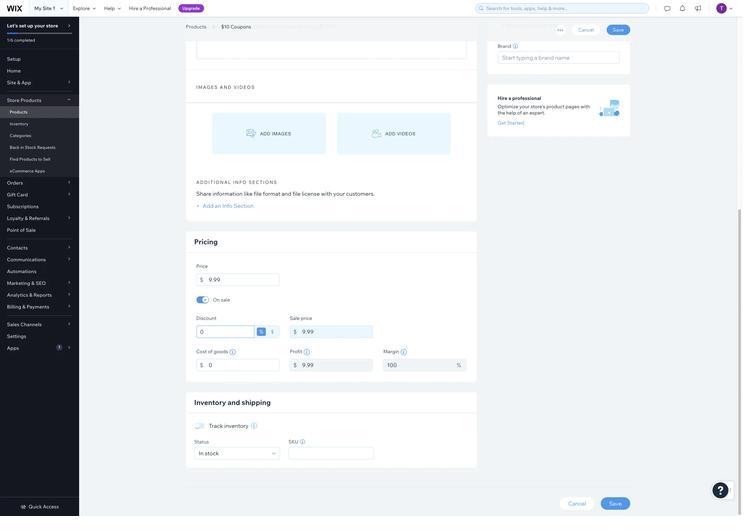 Task type: locate. For each thing, give the bounding box(es) containing it.
0 vertical spatial and
[[220, 84, 232, 90]]

like
[[244, 190, 253, 197]]

3 info tooltip image from the left
[[401, 349, 407, 356]]

categories link
[[0, 130, 79, 142]]

get inside text box
[[200, 23, 210, 30]]

1 vertical spatial your
[[520, 103, 530, 110]]

& inside "billing & payments" popup button
[[22, 304, 26, 310]]

1 horizontal spatial store
[[284, 23, 297, 30]]

& inside marketing & seo popup button
[[31, 280, 35, 286]]

subscriptions
[[7, 203, 39, 210]]

marketing & seo
[[7, 280, 46, 286]]

get for get started
[[498, 120, 506, 126]]

inventory and shipping
[[194, 398, 271, 407]]

a for hire a professional
[[140, 5, 142, 11]]

inventory link
[[0, 118, 79, 130]]

0 vertical spatial of
[[517, 110, 522, 116]]

hire a professional
[[498, 95, 541, 101]]

1 info tooltip image from the left
[[229, 349, 236, 356]]

billing & payments
[[7, 304, 49, 310]]

0 vertical spatial save
[[613, 27, 624, 33]]

contacts
[[7, 245, 28, 251]]

2 vertical spatial a
[[509, 95, 511, 101]]

1 vertical spatial apps
[[7, 345, 19, 351]]

a
[[140, 5, 142, 11], [233, 23, 236, 30], [509, 95, 511, 101]]

1 vertical spatial get
[[498, 120, 506, 126]]

& left the reports
[[29, 292, 32, 298]]

(default
[[527, 21, 547, 28]]

& right billing
[[22, 304, 26, 310]]

store down my site 1
[[46, 23, 58, 29]]

a right yourself
[[233, 23, 236, 30]]

0 horizontal spatial of
[[20, 227, 25, 233]]

payments
[[27, 304, 49, 310]]

quick access button
[[20, 504, 59, 510]]

0 horizontal spatial with
[[321, 190, 332, 197]]

inventory for inventory
[[10, 121, 28, 126]]

1 right 'my'
[[53, 5, 55, 11]]

coupons
[[211, 15, 264, 31], [231, 24, 251, 30]]

gallery image
[[247, 129, 256, 138]]

of right the point in the top of the page
[[20, 227, 25, 233]]

pricing
[[194, 237, 218, 246]]

0 vertical spatial products link
[[182, 23, 210, 30]]

2 vertical spatial and
[[228, 398, 240, 407]]

add an info section link
[[196, 202, 254, 209]]

products up 'ecommerce apps'
[[19, 157, 37, 162]]

info tooltip image right profit
[[304, 349, 310, 356]]

0 vertical spatial cancel button
[[572, 25, 600, 35]]

1 horizontal spatial file
[[293, 190, 301, 197]]

add
[[260, 131, 271, 136], [386, 131, 396, 136]]

0 horizontal spatial add
[[260, 131, 271, 136]]

1 horizontal spatial for
[[298, 23, 306, 30]]

completed
[[14, 37, 35, 43]]

with right license
[[321, 190, 332, 197]]

None text field
[[209, 359, 279, 372], [302, 359, 373, 372], [209, 359, 279, 372], [302, 359, 373, 372]]

1 horizontal spatial 1
[[58, 345, 60, 350]]

1 file from the left
[[254, 190, 262, 197]]

upgrade
[[182, 6, 200, 11]]

store right this
[[284, 23, 297, 30]]

info tooltip image right goods at left bottom
[[229, 349, 236, 356]]

ecommerce
[[10, 168, 34, 174]]

2 for from the left
[[298, 23, 306, 30]]

for left this
[[265, 23, 272, 30]]

0 horizontal spatial 1
[[53, 5, 55, 11]]

1 vertical spatial site
[[7, 80, 16, 86]]

0 vertical spatial a
[[140, 5, 142, 11]]

products
[[502, 21, 526, 28], [186, 24, 206, 30], [21, 97, 41, 103], [10, 109, 28, 115], [19, 157, 37, 162]]

0 vertical spatial an
[[523, 110, 529, 116]]

1 vertical spatial a
[[233, 23, 236, 30]]

add right videos icon
[[386, 131, 396, 136]]

2 horizontal spatial a
[[509, 95, 511, 101]]

info tooltip image right margin
[[401, 349, 407, 356]]

inventory
[[10, 121, 28, 126], [194, 398, 226, 407]]

your down professional
[[520, 103, 530, 110]]

1 vertical spatial hire
[[498, 95, 508, 101]]

only
[[307, 23, 318, 30]]

0 horizontal spatial your
[[34, 23, 45, 29]]

inventory up categories at the top left
[[10, 121, 28, 126]]

products link
[[182, 23, 210, 30], [0, 106, 79, 118]]

$ text field
[[302, 326, 373, 338]]

0 horizontal spatial site
[[7, 80, 16, 86]]

site inside popup button
[[7, 80, 16, 86]]

for left only
[[298, 23, 306, 30]]

2 horizontal spatial of
[[517, 110, 522, 116]]

sale left price at the bottom of page
[[290, 315, 300, 322]]

info tooltip image
[[229, 349, 236, 356], [304, 349, 310, 356], [401, 349, 407, 356]]

videos
[[234, 84, 255, 90]]

an left "expert."
[[523, 110, 529, 116]]

& inside 'analytics & reports' popup button
[[29, 292, 32, 298]]

Search for tools, apps, help & more... field
[[484, 3, 647, 13]]

your right up
[[34, 23, 45, 29]]

1/6 completed
[[7, 37, 35, 43]]

1 down settings link
[[58, 345, 60, 350]]

products left "(default"
[[502, 21, 526, 28]]

customers.
[[346, 190, 375, 197]]

2 add from the left
[[386, 131, 396, 136]]

2 horizontal spatial your
[[520, 103, 530, 110]]

& inside site & app popup button
[[17, 80, 20, 86]]

and left shipping
[[228, 398, 240, 407]]

get left yourself
[[200, 23, 210, 30]]

1 horizontal spatial of
[[208, 349, 213, 355]]

gift card
[[7, 192, 28, 198]]

0 vertical spatial get
[[200, 23, 210, 30]]

1 vertical spatial cancel
[[568, 500, 586, 507]]

0 vertical spatial hire
[[129, 5, 138, 11]]

0 vertical spatial 1
[[53, 5, 55, 11]]

1 horizontal spatial get
[[498, 120, 506, 126]]

products down store
[[10, 109, 28, 115]]

1 horizontal spatial sale
[[290, 315, 300, 322]]

hire for hire a professional
[[498, 95, 508, 101]]

with right "pages"
[[581, 103, 590, 110]]

0 horizontal spatial %
[[259, 329, 263, 335]]

1 horizontal spatial add
[[386, 131, 396, 136]]

add right gallery icon
[[260, 131, 271, 136]]

None field
[[197, 448, 270, 459], [291, 448, 372, 459], [197, 448, 270, 459], [291, 448, 372, 459]]

and left videos
[[220, 84, 232, 90]]

%
[[259, 329, 263, 335], [457, 362, 461, 369]]

2 info tooltip image from the left
[[304, 349, 310, 356]]

1 vertical spatial inventory
[[194, 398, 226, 407]]

2 horizontal spatial $10
[[237, 23, 247, 30]]

card
[[17, 192, 28, 198]]

cost of goods
[[196, 349, 228, 355]]

sku
[[288, 439, 298, 445]]

of inside point of sale link
[[20, 227, 25, 233]]

find
[[10, 157, 18, 162]]

$10
[[186, 15, 208, 31], [237, 23, 247, 30], [221, 24, 230, 30]]

price
[[196, 263, 208, 269]]

0 horizontal spatial an
[[215, 202, 221, 209]]

setup
[[7, 56, 21, 62]]

with inside optimize your store's product pages with the help of an expert.
[[581, 103, 590, 110]]

a inside get yourself a $10 credit for this store for only $7.99!! text box
[[233, 23, 236, 30]]

1 horizontal spatial an
[[523, 110, 529, 116]]

of right cost
[[208, 349, 213, 355]]

1 add from the left
[[260, 131, 271, 136]]

help
[[104, 5, 115, 11]]

apps down settings
[[7, 345, 19, 351]]

cancel
[[579, 27, 594, 33], [568, 500, 586, 507]]

of right the help
[[517, 110, 522, 116]]

cancel button
[[572, 25, 600, 35], [560, 498, 595, 510]]

1 horizontal spatial apps
[[35, 168, 45, 174]]

let's set up your store
[[7, 23, 58, 29]]

1 vertical spatial 1
[[58, 345, 60, 350]]

of for point of sale
[[20, 227, 25, 233]]

categories
[[10, 133, 31, 138]]

2 horizontal spatial info tooltip image
[[401, 349, 407, 356]]

Start typing a brand name field
[[500, 52, 617, 64]]

1
[[53, 5, 55, 11], [58, 345, 60, 350]]

1 horizontal spatial with
[[581, 103, 590, 110]]

info tooltip image for margin
[[401, 349, 407, 356]]

1 vertical spatial of
[[20, 227, 25, 233]]

inventory for inventory and shipping
[[194, 398, 226, 407]]

an inside optimize your store's product pages with the help of an expert.
[[523, 110, 529, 116]]

products right store
[[21, 97, 41, 103]]

sale price
[[290, 315, 312, 322]]

products link down store products
[[0, 106, 79, 118]]

apps down the find products to sell link
[[35, 168, 45, 174]]

additional info sections
[[196, 180, 277, 185]]

hire for hire a professional
[[129, 5, 138, 11]]

an left info
[[215, 202, 221, 209]]

site right 'my'
[[43, 5, 52, 11]]

your left customers.
[[333, 190, 345, 197]]

products down upgrade button
[[186, 24, 206, 30]]

1 vertical spatial sale
[[290, 315, 300, 322]]

professional
[[512, 95, 541, 101]]

get yourself a $10 credit for this store for only $7.99!!
[[200, 23, 336, 30]]

1 horizontal spatial inventory
[[194, 398, 226, 407]]

&
[[17, 80, 20, 86], [25, 215, 28, 222], [31, 280, 35, 286], [29, 292, 32, 298], [22, 304, 26, 310]]

1 vertical spatial cancel button
[[560, 498, 595, 510]]

apps
[[35, 168, 45, 174], [7, 345, 19, 351]]

0 vertical spatial your
[[34, 23, 45, 29]]

& right loyalty on the left top of the page
[[25, 215, 28, 222]]

your
[[34, 23, 45, 29], [520, 103, 530, 110], [333, 190, 345, 197]]

info tooltip image for profit
[[304, 349, 310, 356]]

file right like
[[254, 190, 262, 197]]

& left app
[[17, 80, 20, 86]]

videos icon image
[[372, 129, 381, 138]]

get down the
[[498, 120, 506, 126]]

0 horizontal spatial file
[[254, 190, 262, 197]]

2 vertical spatial of
[[208, 349, 213, 355]]

channels
[[20, 321, 42, 328]]

1 horizontal spatial a
[[233, 23, 236, 30]]

2 vertical spatial your
[[333, 190, 345, 197]]

and right format
[[282, 190, 291, 197]]

1 horizontal spatial products link
[[182, 23, 210, 30]]

quick access
[[29, 504, 59, 510]]

sale down loyalty & referrals
[[26, 227, 36, 233]]

format
[[263, 190, 280, 197]]

inventory inside $10 coupons form
[[194, 398, 226, 407]]

hire right the help button
[[129, 5, 138, 11]]

& inside loyalty & referrals 'dropdown button'
[[25, 215, 28, 222]]

hire up optimize
[[498, 95, 508, 101]]

1 horizontal spatial info tooltip image
[[304, 349, 310, 356]]

inventory up track
[[194, 398, 226, 407]]

add videos
[[386, 131, 416, 136]]

0 horizontal spatial apps
[[7, 345, 19, 351]]

a up optimize
[[509, 95, 511, 101]]

0 vertical spatial with
[[581, 103, 590, 110]]

1 vertical spatial save
[[609, 500, 622, 507]]

and for shipping
[[228, 398, 240, 407]]

0 horizontal spatial get
[[200, 23, 210, 30]]

site
[[43, 5, 52, 11], [7, 80, 16, 86]]

requests
[[37, 145, 56, 150]]

a left professional
[[140, 5, 142, 11]]

1 vertical spatial %
[[457, 362, 461, 369]]

optimize your store's product pages with the help of an expert.
[[498, 103, 590, 116]]

sale inside sidebar element
[[26, 227, 36, 233]]

in
[[20, 145, 24, 150]]

1 horizontal spatial hire
[[498, 95, 508, 101]]

1 horizontal spatial site
[[43, 5, 52, 11]]

0 horizontal spatial a
[[140, 5, 142, 11]]

inventory inside sidebar element
[[10, 121, 28, 126]]

file left license
[[293, 190, 301, 197]]

2 file from the left
[[293, 190, 301, 197]]

None text field
[[209, 274, 279, 286], [196, 326, 254, 338], [383, 359, 453, 372], [209, 274, 279, 286], [196, 326, 254, 338], [383, 359, 453, 372]]

0 horizontal spatial inventory
[[10, 121, 28, 126]]

add for add videos
[[386, 131, 396, 136]]

information
[[213, 190, 243, 197]]

margin
[[383, 349, 399, 355]]

products link down upgrade button
[[182, 23, 210, 30]]

and
[[220, 84, 232, 90], [282, 190, 291, 197], [228, 398, 240, 407]]

seo
[[36, 280, 46, 286]]

sale inside $10 coupons form
[[290, 315, 300, 322]]

$10 coupons form
[[79, 0, 742, 516]]

on
[[213, 297, 220, 303]]

1 vertical spatial an
[[215, 202, 221, 209]]

0 vertical spatial %
[[259, 329, 263, 335]]

& left seo
[[31, 280, 35, 286]]

share information like file format and file license with your customers.
[[196, 190, 375, 197]]

0 horizontal spatial sale
[[26, 227, 36, 233]]

store products
[[7, 97, 41, 103]]

a inside hire a professional link
[[140, 5, 142, 11]]

0 horizontal spatial hire
[[129, 5, 138, 11]]

pages
[[566, 103, 580, 110]]

0 vertical spatial sale
[[26, 227, 36, 233]]

0 horizontal spatial store
[[46, 23, 58, 29]]

0 horizontal spatial info tooltip image
[[229, 349, 236, 356]]

for
[[265, 23, 272, 30], [298, 23, 306, 30]]

images
[[272, 131, 291, 136]]

quick
[[29, 504, 42, 510]]

upgrade button
[[178, 4, 204, 12]]

site down home
[[7, 80, 16, 86]]

ecommerce apps link
[[0, 165, 79, 177]]

up
[[27, 23, 33, 29]]

gift card button
[[0, 189, 79, 201]]

0 vertical spatial inventory
[[10, 121, 28, 126]]

back in stock requests link
[[0, 142, 79, 153]]

0 horizontal spatial for
[[265, 23, 272, 30]]

your inside sidebar element
[[34, 23, 45, 29]]

settings
[[7, 333, 26, 340]]

price
[[301, 315, 312, 322]]

hire inside $10 coupons form
[[498, 95, 508, 101]]

0 horizontal spatial products link
[[0, 106, 79, 118]]



Task type: vqa. For each thing, say whether or not it's contained in the screenshot.
edit image
no



Task type: describe. For each thing, give the bounding box(es) containing it.
communications button
[[0, 254, 79, 266]]

orders
[[7, 180, 23, 186]]

save for the save button to the top
[[613, 27, 624, 33]]

sales channels button
[[0, 319, 79, 331]]

to
[[38, 157, 42, 162]]

$10 inside text box
[[237, 23, 247, 30]]

analytics
[[7, 292, 28, 298]]

info
[[222, 202, 232, 209]]

track
[[209, 423, 223, 430]]

& for loyalty
[[25, 215, 28, 222]]

sales channels
[[7, 321, 42, 328]]

1 vertical spatial save button
[[601, 498, 630, 510]]

1/6
[[7, 37, 13, 43]]

a for hire a professional
[[509, 95, 511, 101]]

this
[[273, 23, 283, 30]]

save for the bottom the save button
[[609, 500, 622, 507]]

1 vertical spatial products link
[[0, 106, 79, 118]]

add images
[[260, 131, 291, 136]]

marketing & seo button
[[0, 277, 79, 289]]

site & app
[[7, 80, 31, 86]]

home
[[7, 68, 21, 74]]

hire a professional link
[[125, 0, 175, 17]]

orders button
[[0, 177, 79, 189]]

referrals
[[29, 215, 50, 222]]

of inside optimize your store's product pages with the help of an expert.
[[517, 110, 522, 116]]

0 vertical spatial site
[[43, 5, 52, 11]]

point of sale link
[[0, 224, 79, 236]]

add an info section
[[202, 202, 254, 209]]

expert.
[[530, 110, 545, 116]]

sale
[[221, 297, 230, 303]]

license
[[302, 190, 320, 197]]

store inside sidebar element
[[46, 23, 58, 29]]

back in stock requests
[[10, 145, 56, 150]]

1 horizontal spatial $10
[[221, 24, 230, 30]]

$7.99!!
[[319, 23, 336, 30]]

professional
[[143, 5, 171, 11]]

billing
[[7, 304, 21, 310]]

automations link
[[0, 266, 79, 277]]

& for analytics
[[29, 292, 32, 298]]

find products to sell link
[[0, 153, 79, 165]]

& for marketing
[[31, 280, 35, 286]]

get for get yourself a $10 credit for this store for only $7.99!!
[[200, 23, 210, 30]]

your inside optimize your store's product pages with the help of an expert.
[[520, 103, 530, 110]]

1 inside sidebar element
[[58, 345, 60, 350]]

get started link
[[498, 120, 524, 126]]

setup link
[[0, 53, 79, 65]]

& for site
[[17, 80, 20, 86]]

info tooltip image for cost of goods
[[229, 349, 236, 356]]

1 horizontal spatial your
[[333, 190, 345, 197]]

help button
[[100, 0, 125, 17]]

on sale
[[213, 297, 230, 303]]

cost
[[196, 349, 207, 355]]

store inside text box
[[284, 23, 297, 30]]

store's
[[531, 103, 545, 110]]

section
[[234, 202, 254, 209]]

loyalty & referrals
[[7, 215, 50, 222]]

status
[[194, 439, 209, 445]]

access
[[43, 504, 59, 510]]

sections
[[249, 180, 277, 185]]

billing & payments button
[[0, 301, 79, 313]]

marketing
[[7, 280, 30, 286]]

1 vertical spatial and
[[282, 190, 291, 197]]

share
[[196, 190, 211, 197]]

products inside store products popup button
[[21, 97, 41, 103]]

videos
[[397, 131, 416, 136]]

and for videos
[[220, 84, 232, 90]]

yourself
[[211, 23, 232, 30]]

0 vertical spatial apps
[[35, 168, 45, 174]]

0 horizontal spatial $10
[[186, 15, 208, 31]]

profit
[[290, 349, 302, 355]]

inventory
[[224, 423, 249, 430]]

1 for from the left
[[265, 23, 272, 30]]

1 horizontal spatial %
[[457, 362, 461, 369]]

communications
[[7, 257, 46, 263]]

point of sale
[[7, 227, 36, 233]]

0 vertical spatial save button
[[607, 25, 630, 35]]

rate)
[[548, 21, 560, 28]]

credit
[[248, 23, 263, 30]]

products inside the find products to sell link
[[19, 157, 37, 162]]

reports
[[34, 292, 52, 298]]

add for add images
[[260, 131, 271, 136]]

sell
[[43, 157, 50, 162]]

goods
[[214, 349, 228, 355]]

optimize
[[498, 103, 518, 110]]

subscriptions link
[[0, 201, 79, 212]]

of for cost of goods
[[208, 349, 213, 355]]

loyalty
[[7, 215, 24, 222]]

point
[[7, 227, 19, 233]]

ecommerce apps
[[10, 168, 45, 174]]

info
[[233, 180, 247, 185]]

app
[[21, 80, 31, 86]]

brand
[[498, 43, 511, 49]]

back
[[10, 145, 19, 150]]

& for billing
[[22, 304, 26, 310]]

add
[[203, 202, 214, 209]]

gift
[[7, 192, 16, 198]]

0 vertical spatial cancel
[[579, 27, 594, 33]]

stock
[[25, 145, 36, 150]]

get started
[[498, 120, 524, 126]]

my site 1
[[34, 5, 55, 11]]

shipping
[[242, 398, 271, 407]]

explore
[[73, 5, 90, 11]]

false text field
[[196, 19, 467, 59]]

additional
[[196, 180, 231, 185]]

products (default rate)
[[502, 21, 560, 28]]

loyalty & referrals button
[[0, 212, 79, 224]]

1 vertical spatial with
[[321, 190, 332, 197]]

analytics & reports
[[7, 292, 52, 298]]

sidebar element
[[0, 17, 79, 516]]

images
[[196, 84, 218, 90]]

track inventory
[[209, 423, 249, 430]]



